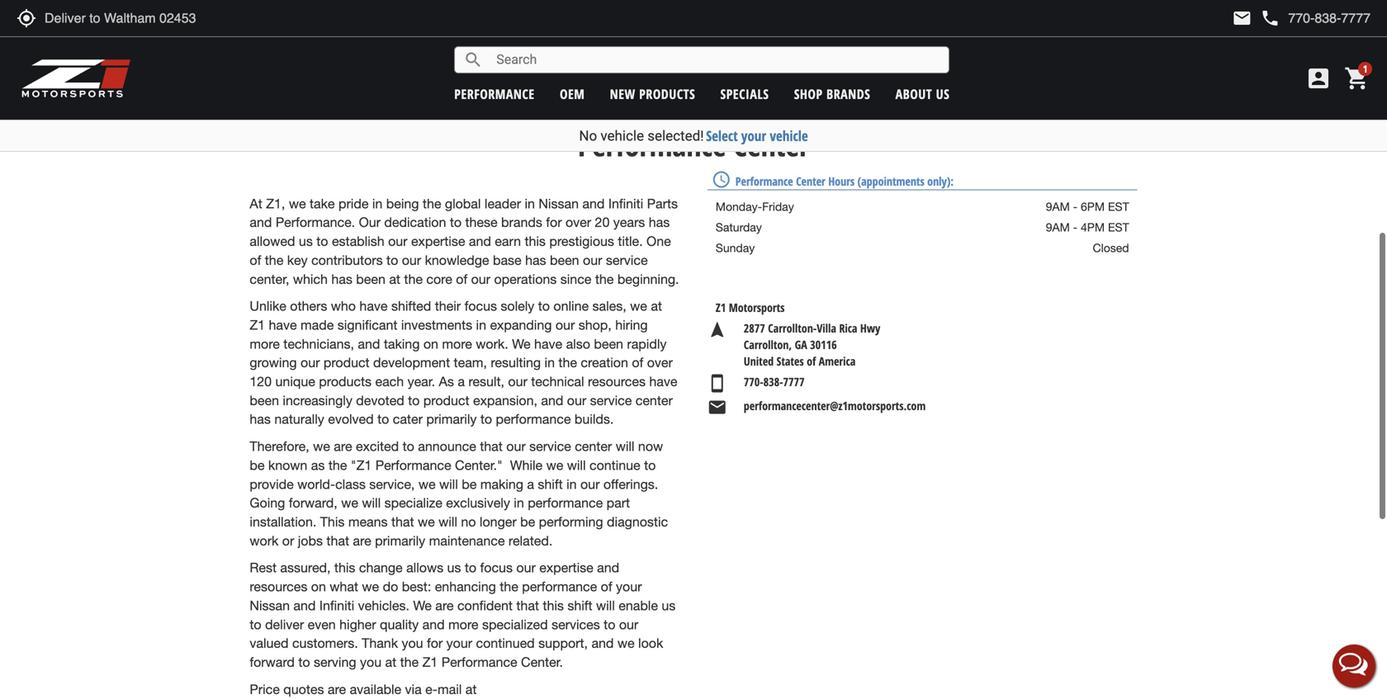 Task type: describe. For each thing, give the bounding box(es) containing it.
of down the knowledge
[[456, 271, 467, 287]]

closed
[[1093, 241, 1129, 255]]

rest assured, this change allows us to focus our expertise and resources on what we do best: enhancing the performance of your nissan and infiniti vehicles. we are confident that this shift will enable us to deliver even higher quality and more specialized services to our valued customers. thank you for your continued support, and we look forward to serving you at the z1 performance center.
[[250, 560, 676, 670]]

focus inside rest assured, this change allows us to focus our expertise and resources on what we do best: enhancing the performance of your nissan and infiniti vehicles. we are confident that this shift will enable us to deliver even higher quality and more specialized services to our valued customers. thank you for your continued support, and we look forward to serving you at the z1 performance center.
[[480, 560, 513, 576]]

770-
[[744, 374, 764, 390]]

now
[[638, 439, 663, 454]]

performance inside unlike others who have shifted their focus solely to online sales, we at z1 have made significant investments in expanding our shop, hiring more technicians, and taking on more work. we have also been rapidly growing our product development team, resulting in the creation of over 120 unique products each year. as a result, our technical resources have been increasingly devoted to product expansion, and our service center has naturally evolved to cater primarily to performance builds.
[[496, 412, 571, 427]]

nissan inside at z1, we take pride in being the global leader in nissan and infiniti parts and performance. our dedication to these brands for over 20 years has allowed us to establish our expertise and earn this prestigious title. one of the key contributors to our knowledge base has been our service center, which has been at the core of our operations since the beginning.
[[539, 196, 579, 211]]

have left also
[[534, 336, 562, 352]]

specialized
[[482, 617, 548, 632]]

what
[[330, 579, 358, 595]]

means
[[348, 514, 388, 530]]

united
[[744, 354, 774, 369]]

will up exclusively at the left of the page
[[439, 477, 458, 492]]

will left no
[[439, 514, 457, 530]]

to right solely
[[538, 299, 550, 314]]

that down specialize
[[391, 514, 414, 530]]

new products link
[[610, 85, 695, 103]]

est for 9am - 6pm est
[[1108, 200, 1129, 213]]

carrollton-
[[768, 321, 817, 336]]

key
[[287, 253, 308, 268]]

years
[[613, 215, 645, 230]]

vehicle inside no vehicle selected! select your vehicle
[[601, 128, 644, 144]]

performance inside therefore, we are excited to announce that our service center will now be known as the "z1 performance center."  while we will continue to provide world-class service, we will be making a shift in our offerings. going forward, we will specialize exclusively in performance part installation. this means that we will no longer be performing diagnostic work or jobs that are primarily maintenance related.
[[528, 496, 603, 511]]

that down this at left
[[327, 533, 349, 549]]

oem link
[[560, 85, 585, 103]]

contributors
[[311, 253, 383, 268]]

we down class
[[341, 496, 358, 511]]

been up since
[[550, 253, 579, 268]]

resources inside rest assured, this change allows us to focus our expertise and resources on what we do best: enhancing the performance of your nissan and infiniti vehicles. we are confident that this shift will enable us to deliver even higher quality and more specialized services to our valued customers. thank you for your continued support, and we look forward to serving you at the z1 performance center.
[[250, 579, 307, 595]]

as
[[439, 374, 454, 389]]

we inside rest assured, this change allows us to focus our expertise and resources on what we do best: enhancing the performance of your nissan and infiniti vehicles. we are confident that this shift will enable us to deliver even higher quality and more specialized services to our valued customers. thank you for your continued support, and we look forward to serving you at the z1 performance center.
[[413, 598, 432, 613]]

continue
[[590, 458, 640, 473]]

installation.
[[250, 514, 316, 530]]

online
[[554, 299, 589, 314]]

9am for 9am - 6pm est
[[1046, 200, 1070, 213]]

that up making
[[480, 439, 503, 454]]

0 vertical spatial be
[[250, 458, 265, 473]]

z1 motorsports
[[716, 300, 785, 316]]

knowledge
[[425, 253, 489, 268]]

jobs
[[298, 533, 323, 549]]

120
[[250, 374, 272, 389]]

account_box
[[1305, 65, 1332, 92]]

we up as
[[313, 439, 330, 454]]

center inside therefore, we are excited to announce that our service center will now be known as the "z1 performance center."  while we will continue to provide world-class service, we will be making a shift in our offerings. going forward, we will specialize exclusively in performance part installation. this means that we will no longer be performing diagnostic work or jobs that are primarily maintenance related.
[[575, 439, 612, 454]]

will up continue
[[616, 439, 635, 454]]

performance down new products link on the top
[[578, 124, 726, 165]]

on inside rest assured, this change allows us to focus our expertise and resources on what we do best: enhancing the performance of your nissan and infiniti vehicles. we are confident that this shift will enable us to deliver even higher quality and more specialized services to our valued customers. thank you for your continued support, and we look forward to serving you at the z1 performance center.
[[311, 579, 326, 595]]

we inside unlike others who have shifted their focus solely to online sales, we at z1 have made significant investments in expanding our shop, hiring more technicians, and taking on more work. we have also been rapidly growing our product development team, resulting in the creation of over 120 unique products each year. as a result, our technical resources have been increasingly devoted to product expansion, and our service center has naturally evolved to cater primarily to performance builds.
[[512, 336, 531, 352]]

at right e-
[[466, 682, 477, 697]]

we right while
[[546, 458, 563, 473]]

also
[[566, 336, 590, 352]]

cater
[[393, 412, 423, 427]]

higher
[[339, 617, 376, 632]]

to down now
[[644, 458, 656, 473]]

in up work.
[[476, 317, 486, 333]]

z1 inside rest assured, this change allows us to focus our expertise and resources on what we do best: enhancing the performance of your nissan and infiniti vehicles. we are confident that this shift will enable us to deliver even higher quality and more specialized services to our valued customers. thank you for your continued support, and we look forward to serving you at the z1 performance center.
[[422, 655, 438, 670]]

and down these
[[469, 234, 491, 249]]

in up technical
[[545, 355, 555, 370]]

being
[[386, 196, 419, 211]]

rest
[[250, 560, 277, 576]]

have up significant
[[360, 299, 388, 314]]

made
[[301, 317, 334, 333]]

us inside at z1, we take pride in being the global leader in nissan and infiniti parts and performance. our dedication to these brands for over 20 years has allowed us to establish our expertise and earn this prestigious title. one of the key contributors to our knowledge base has been our service center, which has been at the core of our operations since the beginning.
[[299, 234, 313, 249]]

1 horizontal spatial us
[[447, 560, 461, 576]]

for inside at z1, we take pride in being the global leader in nissan and infiniti parts and performance. our dedication to these brands for over 20 years has allowed us to establish our expertise and earn this prestigious title. one of the key contributors to our knowledge base has been our service center, which has been at the core of our operations since the beginning.
[[546, 215, 562, 230]]

no
[[461, 514, 476, 530]]

resulting
[[491, 355, 541, 370]]

to down global
[[450, 215, 462, 230]]

base
[[493, 253, 522, 268]]

via
[[405, 682, 422, 697]]

1 horizontal spatial brands
[[827, 85, 871, 103]]

to up enhancing in the bottom left of the page
[[465, 560, 477, 576]]

of inside 2877 carrollton-villa rica hwy carrollton, ga 30116 united states of america
[[807, 354, 816, 369]]

hours
[[828, 173, 855, 189]]

friday
[[762, 200, 794, 213]]

and down at
[[250, 215, 272, 230]]

service inside at z1, we take pride in being the global leader in nissan and infiniti parts and performance. our dedication to these brands for over 20 years has allowed us to establish our expertise and earn this prestigious title. one of the key contributors to our knowledge base has been our service center, which has been at the core of our operations since the beginning.
[[606, 253, 648, 268]]

as
[[311, 458, 325, 473]]

technical
[[531, 374, 584, 389]]

to down cater
[[403, 439, 414, 454]]

development
[[373, 355, 450, 370]]

states
[[777, 354, 804, 369]]

we left look
[[618, 636, 635, 651]]

has down contributors
[[331, 271, 352, 287]]

announce
[[418, 439, 476, 454]]

performance inside therefore, we are excited to announce that our service center will now be known as the "z1 performance center."  while we will continue to provide world-class service, we will be making a shift in our offerings. going forward, we will specialize exclusively in performance part installation. this means that we will no longer be performing diagnostic work or jobs that are primarily maintenance related.
[[375, 458, 451, 473]]

their
[[435, 299, 461, 314]]

9am - 6pm est
[[1046, 200, 1129, 213]]

evolved
[[328, 412, 374, 427]]

prestigious
[[549, 234, 614, 249]]

sunday
[[716, 241, 755, 255]]

0 vertical spatial center
[[733, 124, 809, 165]]

email
[[707, 398, 727, 418]]

specialize
[[384, 496, 442, 511]]

america
[[819, 354, 856, 369]]

the down allowed
[[265, 253, 283, 268]]

2 vertical spatial your
[[446, 636, 472, 651]]

world-
[[297, 477, 335, 492]]

of inside rest assured, this change allows us to focus our expertise and resources on what we do best: enhancing the performance of your nissan and infiniti vehicles. we are confident that this shift will enable us to deliver even higher quality and more specialized services to our valued customers. thank you for your continued support, and we look forward to serving you at the z1 performance center.
[[601, 579, 612, 595]]

infiniti inside at z1, we take pride in being the global leader in nissan and infiniti parts and performance. our dedication to these brands for over 20 years has allowed us to establish our expertise and earn this prestigious title. one of the key contributors to our knowledge base has been our service center, which has been at the core of our operations since the beginning.
[[608, 196, 643, 211]]

related.
[[509, 533, 553, 549]]

been down 120
[[250, 393, 279, 408]]

will up the means
[[362, 496, 381, 511]]

establish
[[332, 234, 385, 249]]

30116
[[810, 337, 837, 353]]

expansion,
[[473, 393, 537, 408]]

infiniti inside rest assured, this change allows us to focus our expertise and resources on what we do best: enhancing the performance of your nissan and infiniti vehicles. we are confident that this shift will enable us to deliver even higher quality and more specialized services to our valued customers. thank you for your continued support, and we look forward to serving you at the z1 performance center.
[[319, 598, 354, 613]]

leader
[[485, 196, 521, 211]]

rica
[[839, 321, 857, 336]]

unlike
[[250, 299, 286, 314]]

in right leader on the left of page
[[525, 196, 535, 211]]

investments
[[401, 317, 472, 333]]

diagnostic
[[607, 514, 668, 530]]

more up growing
[[250, 336, 280, 352]]

new
[[610, 85, 636, 103]]

to down performance.
[[316, 234, 328, 249]]

provide
[[250, 477, 294, 492]]

performance center
[[578, 124, 809, 165]]

and down technical
[[541, 393, 563, 408]]

are down serving
[[328, 682, 346, 697]]

1 horizontal spatial be
[[462, 477, 477, 492]]

deliver
[[265, 617, 304, 632]]

longer
[[480, 514, 517, 530]]

shop brands link
[[794, 85, 871, 103]]

0 horizontal spatial product
[[324, 355, 370, 370]]

we up specialize
[[418, 477, 436, 492]]

these
[[465, 215, 498, 230]]

at inside at z1, we take pride in being the global leader in nissan and infiniti parts and performance. our dedication to these brands for over 20 years has allowed us to establish our expertise and earn this prestigious title. one of the key contributors to our knowledge base has been our service center, which has been at the core of our operations since the beginning.
[[389, 271, 400, 287]]

result,
[[468, 374, 504, 389]]

work.
[[476, 336, 508, 352]]

to up valued
[[250, 617, 261, 632]]

0 horizontal spatial you
[[360, 655, 382, 670]]

for inside rest assured, this change allows us to focus our expertise and resources on what we do best: enhancing the performance of your nissan and infiniti vehicles. we are confident that this shift will enable us to deliver even higher quality and more specialized services to our valued customers. thank you for your continued support, and we look forward to serving you at the z1 performance center.
[[427, 636, 443, 651]]

Search search field
[[483, 47, 949, 73]]

that inside rest assured, this change allows us to focus our expertise and resources on what we do best: enhancing the performance of your nissan and infiniti vehicles. we are confident that this shift will enable us to deliver even higher quality and more specialized services to our valued customers. thank you for your continued support, and we look forward to serving you at the z1 performance center.
[[516, 598, 539, 613]]

unique
[[275, 374, 315, 389]]

support,
[[538, 636, 588, 651]]

title.
[[618, 234, 643, 249]]

of up center,
[[250, 253, 261, 268]]

been up creation
[[594, 336, 623, 352]]

therefore,
[[250, 439, 309, 454]]

to right services
[[604, 617, 615, 632]]

access_time performance center hours (appointments only):
[[712, 170, 954, 189]]

and down significant
[[358, 336, 380, 352]]

and down services
[[592, 636, 614, 651]]

allowed
[[250, 234, 295, 249]]

motorsports
[[729, 300, 785, 316]]

the inside unlike others who have shifted their focus solely to online sales, we at z1 have made significant investments in expanding our shop, hiring more technicians, and taking on more work. we have also been rapidly growing our product development team, resulting in the creation of over 120 unique products each year. as a result, our technical resources have been increasingly devoted to product expansion, and our service center has naturally evolved to cater primarily to performance builds.
[[559, 355, 577, 370]]

a inside unlike others who have shifted their focus solely to online sales, we at z1 have made significant investments in expanding our shop, hiring more technicians, and taking on more work. we have also been rapidly growing our product development team, resulting in the creation of over 120 unique products each year. as a result, our technical resources have been increasingly devoted to product expansion, and our service center has naturally evolved to cater primarily to performance builds.
[[458, 374, 465, 389]]

9am for 9am - 4pm est
[[1046, 220, 1070, 234]]

2 horizontal spatial be
[[520, 514, 535, 530]]

has up operations
[[525, 253, 546, 268]]

my_location
[[17, 8, 36, 28]]

monday-
[[716, 200, 762, 213]]

taking
[[384, 336, 420, 352]]

account_box link
[[1301, 65, 1336, 92]]

the left core at the top left of page
[[404, 271, 423, 287]]

in down making
[[514, 496, 524, 511]]

available
[[350, 682, 401, 697]]

forward,
[[289, 496, 338, 511]]

to up cater
[[408, 393, 420, 408]]

more up team, on the bottom of page
[[442, 336, 472, 352]]

2877 carrollton-villa rica hwy carrollton, ga 30116 united states of america
[[744, 321, 880, 369]]



Task type: vqa. For each thing, say whether or not it's contained in the screenshot.
with
no



Task type: locate. For each thing, give the bounding box(es) containing it.
are up "z1
[[334, 439, 352, 454]]

1 horizontal spatial nissan
[[539, 196, 579, 211]]

1 vertical spatial this
[[334, 560, 355, 576]]

the inside therefore, we are excited to announce that our service center will now be known as the "z1 performance center."  while we will continue to provide world-class service, we will be making a shift in our offerings. going forward, we will specialize exclusively in performance part installation. this means that we will no longer be performing diagnostic work or jobs that are primarily maintenance related.
[[328, 458, 347, 473]]

0 vertical spatial service
[[606, 253, 648, 268]]

resources down rest
[[250, 579, 307, 595]]

0 vertical spatial your
[[741, 126, 766, 145]]

for up e-
[[427, 636, 443, 651]]

2 vertical spatial us
[[662, 598, 676, 613]]

has up therefore,
[[250, 412, 271, 427]]

growing
[[250, 355, 297, 370]]

service inside unlike others who have shifted their focus solely to online sales, we at z1 have made significant investments in expanding our shop, hiring more technicians, and taking on more work. we have also been rapidly growing our product development team, resulting in the creation of over 120 unique products each year. as a result, our technical resources have been increasingly devoted to product expansion, and our service center has naturally evolved to cater primarily to performance builds.
[[590, 393, 632, 408]]

no
[[579, 128, 597, 144]]

primarily inside therefore, we are excited to announce that our service center will now be known as the "z1 performance center."  while we will continue to provide world-class service, we will be making a shift in our offerings. going forward, we will specialize exclusively in performance part installation. this means that we will no longer be performing diagnostic work or jobs that are primarily maintenance related.
[[375, 533, 425, 549]]

this
[[525, 234, 546, 249], [334, 560, 355, 576], [543, 598, 564, 613]]

and up enable
[[597, 560, 619, 576]]

2 vertical spatial service
[[529, 439, 571, 454]]

1 horizontal spatial you
[[402, 636, 423, 651]]

this inside at z1, we take pride in being the global leader in nissan and infiniti parts and performance. our dedication to these brands for over 20 years has allowed us to establish our expertise and earn this prestigious title. one of the key contributors to our knowledge base has been our service center, which has been at the core of our operations since the beginning.
[[525, 234, 546, 249]]

been down contributors
[[356, 271, 386, 287]]

unlike others who have shifted their focus solely to online sales, we at z1 have made significant investments in expanding our shop, hiring more technicians, and taking on more work. we have also been rapidly growing our product development team, resulting in the creation of over 120 unique products each year. as a result, our technical resources have been increasingly devoted to product expansion, and our service center has naturally evolved to cater primarily to performance builds.
[[250, 299, 677, 427]]

brands inside at z1, we take pride in being the global leader in nissan and infiniti parts and performance. our dedication to these brands for over 20 years has allowed us to establish our expertise and earn this prestigious title. one of the key contributors to our knowledge base has been our service center, which has been at the core of our operations since the beginning.
[[501, 215, 542, 230]]

have down rapidly
[[649, 374, 677, 389]]

1 vertical spatial est
[[1108, 220, 1129, 234]]

6pm
[[1081, 200, 1105, 213]]

focus up enhancing in the bottom left of the page
[[480, 560, 513, 576]]

at inside rest assured, this change allows us to focus our expertise and resources on what we do best: enhancing the performance of your nissan and infiniti vehicles. we are confident that this shift will enable us to deliver even higher quality and more specialized services to our valued customers. thank you for your continued support, and we look forward to serving you at the z1 performance center.
[[385, 655, 396, 670]]

1 vertical spatial mail
[[438, 682, 462, 697]]

on inside unlike others who have shifted their focus solely to online sales, we at z1 have made significant investments in expanding our shop, hiring more technicians, and taking on more work. we have also been rapidly growing our product development team, resulting in the creation of over 120 unique products each year. as a result, our technical resources have been increasingly devoted to product expansion, and our service center has naturally evolved to cater primarily to performance builds.
[[423, 336, 438, 352]]

in up performing
[[567, 477, 577, 492]]

performancecenter@z1motorsports.com link
[[736, 398, 934, 418]]

performance link
[[454, 85, 535, 103]]

1 horizontal spatial vehicle
[[770, 126, 808, 145]]

performance inside 'access_time performance center hours (appointments only):'
[[736, 173, 793, 189]]

solely
[[501, 299, 534, 314]]

2 - from the top
[[1073, 220, 1078, 234]]

us up key
[[299, 234, 313, 249]]

mail link
[[1232, 8, 1252, 28]]

thank
[[362, 636, 398, 651]]

1 horizontal spatial mail
[[1232, 8, 1252, 28]]

0 horizontal spatial we
[[413, 598, 432, 613]]

and up 20
[[582, 196, 605, 211]]

of inside unlike others who have shifted their focus solely to online sales, we at z1 have made significant investments in expanding our shop, hiring more technicians, and taking on more work. we have also been rapidly growing our product development team, resulting in the creation of over 120 unique products each year. as a result, our technical resources have been increasingly devoted to product expansion, and our service center has naturally evolved to cater primarily to performance builds.
[[632, 355, 643, 370]]

1 vertical spatial brands
[[501, 215, 542, 230]]

1 vertical spatial for
[[427, 636, 443, 651]]

1 horizontal spatial z1
[[422, 655, 438, 670]]

expertise inside rest assured, this change allows us to focus our expertise and resources on what we do best: enhancing the performance of your nissan and infiniti vehicles. we are confident that this shift will enable us to deliver even higher quality and more specialized services to our valued customers. thank you for your continued support, and we look forward to serving you at the z1 performance center.
[[539, 560, 593, 576]]

0 vertical spatial z1
[[716, 300, 726, 316]]

product down as
[[423, 393, 469, 408]]

infiniti up years
[[608, 196, 643, 211]]

0 vertical spatial -
[[1073, 200, 1078, 213]]

0 vertical spatial est
[[1108, 200, 1129, 213]]

vehicles.
[[358, 598, 409, 613]]

continued
[[476, 636, 535, 651]]

we down best:
[[413, 598, 432, 613]]

known
[[268, 458, 307, 473]]

center inside unlike others who have shifted their focus solely to online sales, we at z1 have made significant investments in expanding our shop, hiring more technicians, and taking on more work. we have also been rapidly growing our product development team, resulting in the creation of over 120 unique products each year. as a result, our technical resources have been increasingly devoted to product expansion, and our service center has naturally evolved to cater primarily to performance builds.
[[636, 393, 673, 408]]

770-838-7777
[[744, 374, 805, 390]]

more down confident
[[448, 617, 479, 632]]

1 9am from the top
[[1046, 200, 1070, 213]]

performance up the service,
[[375, 458, 451, 473]]

oem
[[560, 85, 585, 103]]

0 vertical spatial a
[[458, 374, 465, 389]]

us up enhancing in the bottom left of the page
[[447, 560, 461, 576]]

shop
[[794, 85, 823, 103]]

primarily up change
[[375, 533, 425, 549]]

0 horizontal spatial over
[[566, 215, 591, 230]]

0 horizontal spatial nissan
[[250, 598, 290, 613]]

that
[[480, 439, 503, 454], [391, 514, 414, 530], [327, 533, 349, 549], [516, 598, 539, 613]]

shopping_cart
[[1344, 65, 1371, 92]]

0 vertical spatial we
[[512, 336, 531, 352]]

focus inside unlike others who have shifted their focus solely to online sales, we at z1 have made significant investments in expanding our shop, hiring more technicians, and taking on more work. we have also been rapidly growing our product development team, resulting in the creation of over 120 unique products each year. as a result, our technical resources have been increasingly devoted to product expansion, and our service center has naturally evolved to cater primarily to performance builds.
[[465, 299, 497, 314]]

1 horizontal spatial a
[[527, 477, 534, 492]]

this up services
[[543, 598, 564, 613]]

product down technicians,
[[324, 355, 370, 370]]

0 horizontal spatial center
[[575, 439, 612, 454]]

more
[[250, 336, 280, 352], [442, 336, 472, 352], [448, 617, 479, 632]]

0 vertical spatial brands
[[827, 85, 871, 103]]

primarily inside unlike others who have shifted their focus solely to online sales, we at z1 have made significant investments in expanding our shop, hiring more technicians, and taking on more work. we have also been rapidly growing our product development team, resulting in the creation of over 120 unique products each year. as a result, our technical resources have been increasingly devoted to product expansion, and our service center has naturally evolved to cater primarily to performance builds.
[[426, 412, 477, 427]]

performance
[[578, 124, 726, 165], [736, 173, 793, 189], [375, 458, 451, 473], [442, 655, 517, 670]]

2 horizontal spatial us
[[662, 598, 676, 613]]

2877
[[744, 321, 765, 336]]

0 horizontal spatial for
[[427, 636, 443, 651]]

1 horizontal spatial center
[[636, 393, 673, 408]]

1 horizontal spatial on
[[423, 336, 438, 352]]

0 horizontal spatial be
[[250, 458, 265, 473]]

infiniti down the what
[[319, 598, 354, 613]]

the up confident
[[500, 579, 518, 595]]

we right z1, on the top
[[289, 196, 306, 211]]

over down rapidly
[[647, 355, 673, 370]]

shift inside rest assured, this change allows us to focus our expertise and resources on what we do best: enhancing the performance of your nissan and infiniti vehicles. we are confident that this shift will enable us to deliver even higher quality and more specialized services to our valued customers. thank you for your continued support, and we look forward to serving you at the z1 performance center.
[[568, 598, 593, 613]]

you down quality
[[402, 636, 423, 651]]

1 vertical spatial -
[[1073, 220, 1078, 234]]

hwy
[[860, 321, 880, 336]]

service up while
[[529, 439, 571, 454]]

0 horizontal spatial your
[[446, 636, 472, 651]]

1 horizontal spatial expertise
[[539, 560, 593, 576]]

1 vertical spatial expertise
[[539, 560, 593, 576]]

one
[[647, 234, 671, 249]]

price quotes are available via e-mail at
[[250, 682, 477, 697]]

nissan inside rest assured, this change allows us to focus our expertise and resources on what we do best: enhancing the performance of your nissan and infiniti vehicles. we are confident that this shift will enable us to deliver even higher quality and more specialized services to our valued customers. thank you for your continued support, and we look forward to serving you at the z1 performance center.
[[250, 598, 290, 613]]

have down unlike
[[269, 317, 297, 333]]

expertise inside at z1, we take pride in being the global leader in nissan and infiniti parts and performance. our dedication to these brands for over 20 years has allowed us to establish our expertise and earn this prestigious title. one of the key contributors to our knowledge base has been our service center, which has been at the core of our operations since the beginning.
[[411, 234, 465, 249]]

you
[[402, 636, 423, 651], [360, 655, 382, 670]]

your down confident
[[446, 636, 472, 651]]

are inside rest assured, this change allows us to focus our expertise and resources on what we do best: enhancing the performance of your nissan and infiniti vehicles. we are confident that this shift will enable us to deliver even higher quality and more specialized services to our valued customers. thank you for your continued support, and we look forward to serving you at the z1 performance center.
[[435, 598, 454, 613]]

2 est from the top
[[1108, 220, 1129, 234]]

"z1
[[351, 458, 372, 473]]

products inside unlike others who have shifted their focus solely to online sales, we at z1 have made significant investments in expanding our shop, hiring more technicians, and taking on more work. we have also been rapidly growing our product development team, resulting in the creation of over 120 unique products each year. as a result, our technical resources have been increasingly devoted to product expansion, and our service center has naturally evolved to cater primarily to performance builds.
[[319, 374, 372, 389]]

0 horizontal spatial resources
[[250, 579, 307, 595]]

nissan
[[539, 196, 579, 211], [250, 598, 290, 613]]

at inside unlike others who have shifted their focus solely to online sales, we at z1 have made significant investments in expanding our shop, hiring more technicians, and taking on more work. we have also been rapidly growing our product development team, resulting in the creation of over 120 unique products each year. as a result, our technical resources have been increasingly devoted to product expansion, and our service center has naturally evolved to cater primarily to performance builds.
[[651, 299, 662, 314]]

9am
[[1046, 200, 1070, 213], [1046, 220, 1070, 234]]

center inside 'access_time performance center hours (appointments only):'
[[796, 173, 826, 189]]

0 vertical spatial mail
[[1232, 8, 1252, 28]]

1 vertical spatial we
[[413, 598, 432, 613]]

1 vertical spatial us
[[447, 560, 461, 576]]

on
[[423, 336, 438, 352], [311, 579, 326, 595]]

enable
[[619, 598, 658, 613]]

and up even
[[293, 598, 316, 613]]

0 horizontal spatial primarily
[[375, 533, 425, 549]]

ga
[[795, 337, 807, 353]]

0 horizontal spatial mail
[[438, 682, 462, 697]]

a
[[458, 374, 465, 389], [527, 477, 534, 492]]

1 est from the top
[[1108, 200, 1129, 213]]

1 vertical spatial products
[[319, 374, 372, 389]]

mail
[[1232, 8, 1252, 28], [438, 682, 462, 697]]

1 vertical spatial center
[[575, 439, 612, 454]]

take
[[310, 196, 335, 211]]

0 horizontal spatial expertise
[[411, 234, 465, 249]]

1 horizontal spatial infiniti
[[608, 196, 643, 211]]

while
[[510, 458, 543, 473]]

we
[[512, 336, 531, 352], [413, 598, 432, 613]]

a inside therefore, we are excited to announce that our service center will now be known as the "z1 performance center."  while we will continue to provide world-class service, we will be making a shift in our offerings. going forward, we will specialize exclusively in performance part installation. this means that we will no longer be performing diagnostic work or jobs that are primarily maintenance related.
[[527, 477, 534, 492]]

quotes
[[283, 682, 324, 697]]

increasingly
[[283, 393, 352, 408]]

infiniti
[[608, 196, 643, 211], [319, 598, 354, 613]]

product
[[324, 355, 370, 370], [423, 393, 469, 408]]

0 vertical spatial you
[[402, 636, 423, 651]]

has up one
[[649, 215, 670, 230]]

you down thank
[[360, 655, 382, 670]]

to down dedication
[[386, 253, 398, 268]]

over up prestigious
[[566, 215, 591, 230]]

0 vertical spatial us
[[299, 234, 313, 249]]

we left do
[[362, 579, 379, 595]]

0 vertical spatial 9am
[[1046, 200, 1070, 213]]

1 vertical spatial service
[[590, 393, 632, 408]]

-
[[1073, 200, 1078, 213], [1073, 220, 1078, 234]]

performance down search
[[454, 85, 535, 103]]

to up quotes
[[298, 655, 310, 670]]

0 vertical spatial expertise
[[411, 234, 465, 249]]

0 vertical spatial products
[[639, 85, 695, 103]]

- for 6pm
[[1073, 200, 1078, 213]]

z1 up e-
[[422, 655, 438, 670]]

0 vertical spatial this
[[525, 234, 546, 249]]

1 vertical spatial nissan
[[250, 598, 290, 613]]

1 vertical spatial 9am
[[1046, 220, 1070, 234]]

has inside unlike others who have shifted their focus solely to online sales, we at z1 have made significant investments in expanding our shop, hiring more technicians, and taking on more work. we have also been rapidly growing our product development team, resulting in the creation of over 120 unique products each year. as a result, our technical resources have been increasingly devoted to product expansion, and our service center has naturally evolved to cater primarily to performance builds.
[[250, 412, 271, 427]]

z1 inside unlike others who have shifted their focus solely to online sales, we at z1 have made significant investments in expanding our shop, hiring more technicians, and taking on more work. we have also been rapidly growing our product development team, resulting in the creation of over 120 unique products each year. as a result, our technical resources have been increasingly devoted to product expansion, and our service center has naturally evolved to cater primarily to performance builds.
[[250, 317, 265, 333]]

technicians,
[[283, 336, 354, 352]]

service
[[606, 253, 648, 268], [590, 393, 632, 408], [529, 439, 571, 454]]

the up technical
[[559, 355, 577, 370]]

devoted
[[356, 393, 404, 408]]

1 vertical spatial over
[[647, 355, 673, 370]]

brands
[[827, 85, 871, 103], [501, 215, 542, 230]]

brands up earn
[[501, 215, 542, 230]]

over inside unlike others who have shifted their focus solely to online sales, we at z1 have made significant investments in expanding our shop, hiring more technicians, and taking on more work. we have also been rapidly growing our product development team, resulting in the creation of over 120 unique products each year. as a result, our technical resources have been increasingly devoted to product expansion, and our service center has naturally evolved to cater primarily to performance builds.
[[647, 355, 673, 370]]

0 vertical spatial resources
[[588, 374, 646, 389]]

1 horizontal spatial over
[[647, 355, 673, 370]]

quality
[[380, 617, 419, 632]]

nissan up deliver
[[250, 598, 290, 613]]

will
[[616, 439, 635, 454], [567, 458, 586, 473], [439, 477, 458, 492], [362, 496, 381, 511], [439, 514, 457, 530], [596, 598, 615, 613]]

est right 6pm
[[1108, 200, 1129, 213]]

0 horizontal spatial a
[[458, 374, 465, 389]]

products up the increasingly
[[319, 374, 372, 389]]

service inside therefore, we are excited to announce that our service center will now be known as the "z1 performance center."  while we will continue to provide world-class service, we will be making a shift in our offerings. going forward, we will specialize exclusively in performance part installation. this means that we will no longer be performing diagnostic work or jobs that are primarily maintenance related.
[[529, 439, 571, 454]]

1 vertical spatial infiniti
[[319, 598, 354, 613]]

1 vertical spatial primarily
[[375, 533, 425, 549]]

shopping_cart link
[[1340, 65, 1371, 92]]

0 vertical spatial over
[[566, 215, 591, 230]]

price
[[250, 682, 280, 697]]

resources inside unlike others who have shifted their focus solely to online sales, we at z1 have made significant investments in expanding our shop, hiring more technicians, and taking on more work. we have also been rapidly growing our product development team, resulting in the creation of over 120 unique products each year. as a result, our technical resources have been increasingly devoted to product expansion, and our service center has naturally evolved to cater primarily to performance builds.
[[588, 374, 646, 389]]

will left continue
[[567, 458, 586, 473]]

1 - from the top
[[1073, 200, 1078, 213]]

1 horizontal spatial shift
[[568, 598, 593, 613]]

0 horizontal spatial on
[[311, 579, 326, 595]]

performance inside rest assured, this change allows us to focus our expertise and resources on what we do best: enhancing the performance of your nissan and infiniti vehicles. we are confident that this shift will enable us to deliver even higher quality and more specialized services to our valued customers. thank you for your continued support, and we look forward to serving you at the z1 performance center.
[[522, 579, 597, 595]]

z1,
[[266, 196, 285, 211]]

we inside unlike others who have shifted their focus solely to online sales, we at z1 have made significant investments in expanding our shop, hiring more technicians, and taking on more work. we have also been rapidly growing our product development team, resulting in the creation of over 120 unique products each year. as a result, our technical resources have been increasingly devoted to product expansion, and our service center has naturally evolved to cater primarily to performance builds.
[[630, 299, 647, 314]]

in up our
[[372, 196, 383, 211]]

for up prestigious
[[546, 215, 562, 230]]

about us
[[896, 85, 950, 103]]

therefore, we are excited to announce that our service center will now be known as the "z1 performance center."  while we will continue to provide world-class service, we will be making a shift in our offerings. going forward, we will specialize exclusively in performance part installation. this means that we will no longer be performing diagnostic work or jobs that are primarily maintenance related.
[[250, 439, 668, 549]]

2 vertical spatial z1
[[422, 655, 438, 670]]

we inside at z1, we take pride in being the global leader in nissan and infiniti parts and performance. our dedication to these brands for over 20 years has allowed us to establish our expertise and earn this prestigious title. one of the key contributors to our knowledge base has been our service center, which has been at the core of our operations since the beginning.
[[289, 196, 306, 211]]

are down the means
[[353, 533, 371, 549]]

performance down "expansion,"
[[496, 412, 571, 427]]

0 vertical spatial shift
[[538, 477, 563, 492]]

no vehicle selected! select your vehicle
[[579, 126, 808, 145]]

2 horizontal spatial z1
[[716, 300, 726, 316]]

z1 motorsports logo image
[[21, 58, 132, 99]]

be
[[250, 458, 265, 473], [462, 477, 477, 492], [520, 514, 535, 530]]

your right select
[[741, 126, 766, 145]]

0 vertical spatial focus
[[465, 299, 497, 314]]

over inside at z1, we take pride in being the global leader in nissan and infiniti parts and performance. our dedication to these brands for over 20 years has allowed us to establish our expertise and earn this prestigious title. one of the key contributors to our knowledge base has been our service center, which has been at the core of our operations since the beginning.
[[566, 215, 591, 230]]

9am left 6pm
[[1046, 200, 1070, 213]]

mail right the via
[[438, 682, 462, 697]]

the right as
[[328, 458, 347, 473]]

0 vertical spatial product
[[324, 355, 370, 370]]

- for 4pm
[[1073, 220, 1078, 234]]

the up sales,
[[595, 271, 614, 287]]

who
[[331, 299, 356, 314]]

phone
[[1260, 8, 1280, 28]]

others
[[290, 299, 327, 314]]

the up the via
[[400, 655, 419, 670]]

1 vertical spatial focus
[[480, 560, 513, 576]]

shift inside therefore, we are excited to announce that our service center will now be known as the "z1 performance center."  while we will continue to provide world-class service, we will be making a shift in our offerings. going forward, we will specialize exclusively in performance part installation. this means that we will no longer be performing diagnostic work or jobs that are primarily maintenance related.
[[538, 477, 563, 492]]

performance inside rest assured, this change allows us to focus our expertise and resources on what we do best: enhancing the performance of your nissan and infiniti vehicles. we are confident that this shift will enable us to deliver even higher quality and more specialized services to our valued customers. thank you for your continued support, and we look forward to serving you at the z1 performance center.
[[442, 655, 517, 670]]

1 horizontal spatial products
[[639, 85, 695, 103]]

change
[[359, 560, 403, 576]]

specials
[[720, 85, 769, 103]]

expertise up the knowledge
[[411, 234, 465, 249]]

center,
[[250, 271, 289, 287]]

0 horizontal spatial vehicle
[[601, 128, 644, 144]]

1 vertical spatial a
[[527, 477, 534, 492]]

1 horizontal spatial product
[[423, 393, 469, 408]]

excited
[[356, 439, 399, 454]]

vehicle
[[770, 126, 808, 145], [601, 128, 644, 144]]

a right as
[[458, 374, 465, 389]]

0 horizontal spatial us
[[299, 234, 313, 249]]

0 vertical spatial infiniti
[[608, 196, 643, 211]]

of down ga
[[807, 354, 816, 369]]

2 9am from the top
[[1046, 220, 1070, 234]]

year.
[[408, 374, 435, 389]]

saturday
[[716, 220, 762, 234]]

on down investments
[[423, 336, 438, 352]]

primarily
[[426, 412, 477, 427], [375, 533, 425, 549]]

more inside rest assured, this change allows us to focus our expertise and resources on what we do best: enhancing the performance of your nissan and infiniti vehicles. we are confident that this shift will enable us to deliver even higher quality and more specialized services to our valued customers. thank you for your continued support, and we look forward to serving you at the z1 performance center.
[[448, 617, 479, 632]]

0 horizontal spatial infiniti
[[319, 598, 354, 613]]

assured,
[[280, 560, 331, 576]]

making
[[480, 477, 523, 492]]

we down specialize
[[418, 514, 435, 530]]

expanding
[[490, 317, 552, 333]]

est for 9am - 4pm est
[[1108, 220, 1129, 234]]

a down while
[[527, 477, 534, 492]]

0 horizontal spatial products
[[319, 374, 372, 389]]

2 vertical spatial this
[[543, 598, 564, 613]]

the up dedication
[[423, 196, 441, 211]]

0 vertical spatial on
[[423, 336, 438, 352]]

creation
[[581, 355, 628, 370]]

1 vertical spatial on
[[311, 579, 326, 595]]

1 vertical spatial z1
[[250, 317, 265, 333]]

- left 4pm
[[1073, 220, 1078, 234]]

center up now
[[636, 393, 673, 408]]

838-
[[764, 374, 783, 390]]

shift down while
[[538, 477, 563, 492]]

operations
[[494, 271, 557, 287]]

1 vertical spatial resources
[[250, 579, 307, 595]]

1 vertical spatial shift
[[568, 598, 593, 613]]

service down title.
[[606, 253, 648, 268]]

0 horizontal spatial z1
[[250, 317, 265, 333]]

1 vertical spatial center
[[796, 173, 826, 189]]

1 vertical spatial you
[[360, 655, 382, 670]]

naturally
[[274, 412, 324, 427]]

core
[[426, 271, 452, 287]]

2 vertical spatial be
[[520, 514, 535, 530]]

2 horizontal spatial your
[[741, 126, 766, 145]]

to down devoted at the bottom left of page
[[377, 412, 389, 427]]

0 vertical spatial center
[[636, 393, 673, 408]]

performance down continued
[[442, 655, 517, 670]]

products up selected!
[[639, 85, 695, 103]]

1 horizontal spatial for
[[546, 215, 562, 230]]

been
[[550, 253, 579, 268], [356, 271, 386, 287], [594, 336, 623, 352], [250, 393, 279, 408]]

0 vertical spatial for
[[546, 215, 562, 230]]

at down the beginning.
[[651, 299, 662, 314]]

and right quality
[[422, 617, 445, 632]]

1 vertical spatial be
[[462, 477, 477, 492]]

we up hiring
[[630, 299, 647, 314]]

performance up services
[[522, 579, 597, 595]]

0 horizontal spatial brands
[[501, 215, 542, 230]]

customers.
[[292, 636, 358, 651]]

will inside rest assured, this change allows us to focus our expertise and resources on what we do best: enhancing the performance of your nissan and infiniti vehicles. we are confident that this shift will enable us to deliver even higher quality and more specialized services to our valued customers. thank you for your continued support, and we look forward to serving you at the z1 performance center.
[[596, 598, 615, 613]]

0 vertical spatial nissan
[[539, 196, 579, 211]]

pride
[[339, 196, 369, 211]]

forward
[[250, 655, 295, 670]]

1 vertical spatial your
[[616, 579, 642, 595]]

to down "expansion,"
[[480, 412, 492, 427]]



